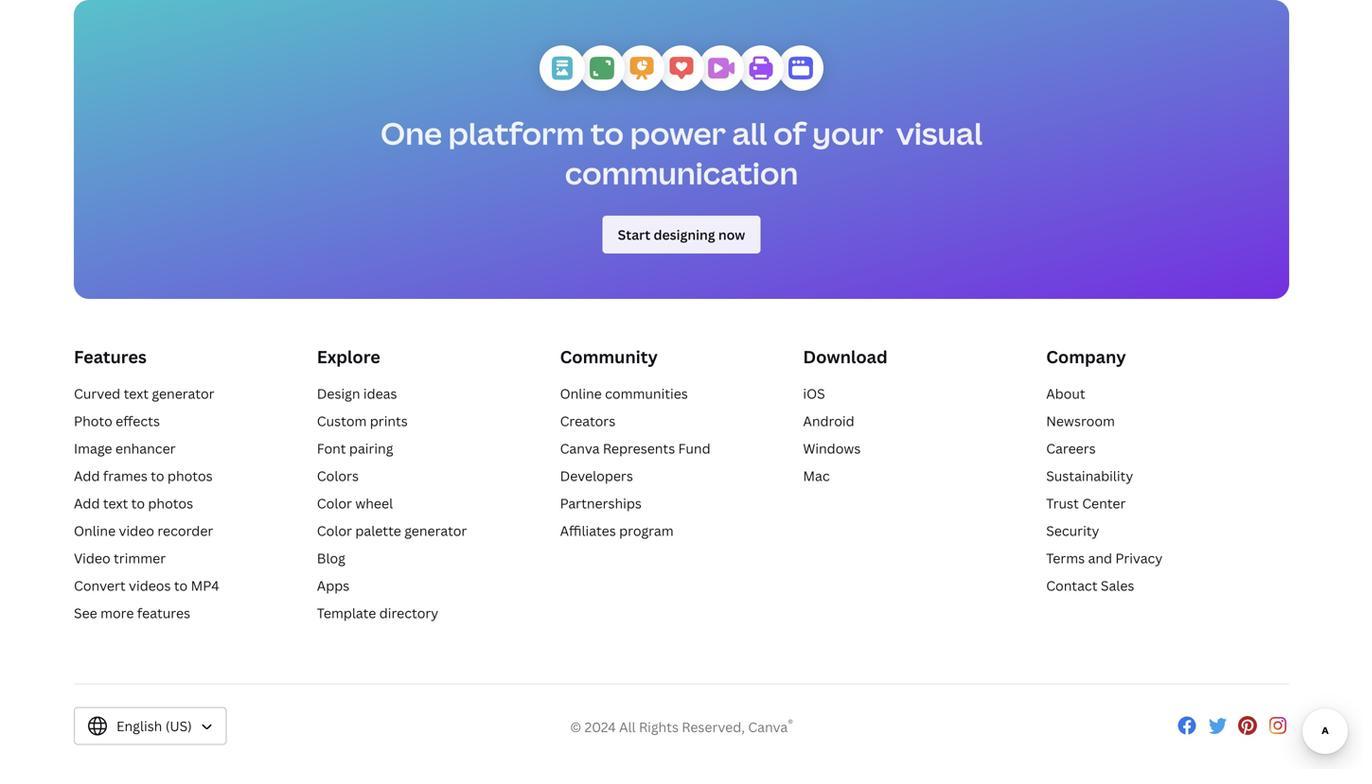 Task type: locate. For each thing, give the bounding box(es) containing it.
0 vertical spatial photos
[[168, 468, 213, 486]]

online communities creators canva represents fund developers partnerships affiliates program
[[560, 385, 711, 541]]

0 vertical spatial add
[[74, 468, 100, 486]]

to left 'power'
[[591, 113, 624, 154]]

features
[[74, 346, 147, 369]]

affiliates program link
[[560, 523, 674, 541]]

generator up effects
[[152, 385, 215, 403]]

program
[[619, 523, 674, 541]]

platform
[[449, 113, 585, 154]]

about newsroom careers sustainability trust center security terms and privacy contact sales
[[1047, 385, 1163, 596]]

privacy
[[1116, 550, 1163, 568]]

photos down enhancer
[[168, 468, 213, 486]]

0 vertical spatial color
[[317, 495, 352, 513]]

trimmer
[[114, 550, 166, 568]]

developers
[[560, 468, 633, 486]]

and
[[1089, 550, 1113, 568]]

photo effects link
[[74, 413, 160, 431]]

communities
[[605, 385, 688, 403]]

pairing
[[349, 440, 393, 458]]

add up video on the left bottom of the page
[[74, 495, 100, 513]]

partnerships link
[[560, 495, 642, 513]]

reserved,
[[682, 719, 745, 737]]

canva right the reserved,
[[748, 719, 788, 737]]

1 vertical spatial photos
[[148, 495, 193, 513]]

convert
[[74, 578, 126, 596]]

design ideas link
[[317, 385, 397, 403]]

canva
[[560, 440, 600, 458], [748, 719, 788, 737]]

recorder
[[158, 523, 213, 541]]

1 vertical spatial text
[[103, 495, 128, 513]]

colors
[[317, 468, 359, 486]]

curved text generator link
[[74, 385, 215, 403]]

font pairing link
[[317, 440, 393, 458]]

design
[[317, 385, 360, 403]]

1 vertical spatial add
[[74, 495, 100, 513]]

video
[[119, 523, 154, 541]]

online inside curved text generator photo effects image enhancer add frames to photos add text to photos online video recorder video trimmer convert videos to mp4 see more features
[[74, 523, 116, 541]]

online communities link
[[560, 385, 688, 403]]

photos up recorder
[[148, 495, 193, 513]]

color down colors link
[[317, 495, 352, 513]]

text
[[124, 385, 149, 403], [103, 495, 128, 513]]

1 vertical spatial color
[[317, 523, 352, 541]]

contact sales link
[[1047, 578, 1135, 596]]

effects
[[116, 413, 160, 431]]

ios android windows mac
[[803, 385, 861, 486]]

1 vertical spatial generator
[[405, 523, 467, 541]]

online up creators "link"
[[560, 385, 602, 403]]

online up video on the left bottom of the page
[[74, 523, 116, 541]]

canva down creators "link"
[[560, 440, 600, 458]]

2 color from the top
[[317, 523, 352, 541]]

1 horizontal spatial generator
[[405, 523, 467, 541]]

generator right palette
[[405, 523, 467, 541]]

see
[[74, 605, 97, 623]]

0 horizontal spatial online
[[74, 523, 116, 541]]

online video recorder link
[[74, 523, 213, 541]]

color up 'blog'
[[317, 523, 352, 541]]

(us)
[[166, 718, 192, 736]]

0 vertical spatial text
[[124, 385, 149, 403]]

download
[[803, 346, 888, 369]]

generator
[[152, 385, 215, 403], [405, 523, 467, 541]]

english
[[116, 718, 162, 736]]

online inside online communities creators canva represents fund developers partnerships affiliates program
[[560, 385, 602, 403]]

to up video on the left of page
[[131, 495, 145, 513]]

color palette generator link
[[317, 523, 467, 541]]

enhancer
[[115, 440, 176, 458]]

0 vertical spatial online
[[560, 385, 602, 403]]

template directory link
[[317, 605, 439, 623]]

custom
[[317, 413, 367, 431]]

terms and privacy link
[[1047, 550, 1163, 568]]

careers link
[[1047, 440, 1096, 458]]

font
[[317, 440, 346, 458]]

text up effects
[[124, 385, 149, 403]]

0 vertical spatial generator
[[152, 385, 215, 403]]

add down image
[[74, 468, 100, 486]]

1 vertical spatial canva
[[748, 719, 788, 737]]

mac link
[[803, 468, 830, 486]]

android link
[[803, 413, 855, 431]]

add frames to photos link
[[74, 468, 213, 486]]

1 horizontal spatial online
[[560, 385, 602, 403]]

blog
[[317, 550, 346, 568]]

to down enhancer
[[151, 468, 164, 486]]

photo
[[74, 413, 112, 431]]

1 vertical spatial online
[[74, 523, 116, 541]]

1 horizontal spatial canva
[[748, 719, 788, 737]]

fund
[[679, 440, 711, 458]]

mac
[[803, 468, 830, 486]]

now
[[719, 226, 746, 244]]

1 color from the top
[[317, 495, 352, 513]]

canva inside © 2024 all rights reserved, canva ®
[[748, 719, 788, 737]]

add
[[74, 468, 100, 486], [74, 495, 100, 513]]

0 horizontal spatial canva
[[560, 440, 600, 458]]

®
[[788, 717, 793, 732]]

0 vertical spatial canva
[[560, 440, 600, 458]]

curved
[[74, 385, 120, 403]]

video
[[74, 550, 110, 568]]

all
[[619, 719, 636, 737]]

0 horizontal spatial generator
[[152, 385, 215, 403]]

your
[[813, 113, 884, 154]]

start designing now button
[[603, 216, 761, 254]]

text down frames
[[103, 495, 128, 513]]

photos
[[168, 468, 213, 486], [148, 495, 193, 513]]

features
[[137, 605, 190, 623]]

palette
[[355, 523, 401, 541]]



Task type: describe. For each thing, give the bounding box(es) containing it.
generator inside curved text generator photo effects image enhancer add frames to photos add text to photos online video recorder video trimmer convert videos to mp4 see more features
[[152, 385, 215, 403]]

see more features link
[[74, 605, 190, 623]]

canva represents fund link
[[560, 440, 711, 458]]

sustainability
[[1047, 468, 1134, 486]]

power
[[630, 113, 726, 154]]

image enhancer link
[[74, 440, 176, 458]]

explore
[[317, 346, 381, 369]]

prints
[[370, 413, 408, 431]]

developers link
[[560, 468, 633, 486]]

rights
[[639, 719, 679, 737]]

add text to photos link
[[74, 495, 193, 513]]

affiliates
[[560, 523, 616, 541]]

trust
[[1047, 495, 1079, 513]]

represents
[[603, 440, 675, 458]]

about
[[1047, 385, 1086, 403]]

apps link
[[317, 578, 350, 596]]

English (US) button
[[74, 708, 227, 746]]

to left mp4
[[174, 578, 188, 596]]

convert videos to mp4 link
[[74, 578, 219, 596]]

blog link
[[317, 550, 346, 568]]

trust center link
[[1047, 495, 1126, 513]]

company
[[1047, 346, 1127, 369]]

english (us)
[[116, 718, 192, 736]]

2 add from the top
[[74, 495, 100, 513]]

all
[[733, 113, 768, 154]]

careers
[[1047, 440, 1096, 458]]

center
[[1083, 495, 1126, 513]]

2024
[[585, 719, 616, 737]]

custom prints link
[[317, 413, 408, 431]]

community
[[560, 346, 658, 369]]

security link
[[1047, 523, 1100, 541]]

contact
[[1047, 578, 1098, 596]]

videos
[[129, 578, 171, 596]]

of
[[774, 113, 807, 154]]

image
[[74, 440, 112, 458]]

about link
[[1047, 385, 1086, 403]]

sustainability link
[[1047, 468, 1134, 486]]

creators link
[[560, 413, 616, 431]]

communication
[[565, 153, 799, 194]]

curved text generator photo effects image enhancer add frames to photos add text to photos online video recorder video trimmer convert videos to mp4 see more features
[[74, 385, 219, 623]]

mp4
[[191, 578, 219, 596]]

terms
[[1047, 550, 1085, 568]]

1 add from the top
[[74, 468, 100, 486]]

creators
[[560, 413, 616, 431]]

start
[[618, 226, 651, 244]]

ideas
[[364, 385, 397, 403]]

frames
[[103, 468, 148, 486]]

color wheel link
[[317, 495, 393, 513]]

sales
[[1101, 578, 1135, 596]]

canva inside online communities creators canva represents fund developers partnerships affiliates program
[[560, 440, 600, 458]]

designing
[[654, 226, 716, 244]]

design ideas custom prints font pairing colors color wheel color palette generator blog apps template directory
[[317, 385, 467, 623]]

© 2024 all rights reserved, canva ®
[[570, 717, 793, 737]]

©
[[570, 719, 582, 737]]

newsroom link
[[1047, 413, 1116, 431]]

ios link
[[803, 385, 826, 403]]

to inside 'one platform to power all of your  visual communication'
[[591, 113, 624, 154]]

start designing now
[[618, 226, 746, 244]]

directory
[[380, 605, 439, 623]]

template
[[317, 605, 376, 623]]

security
[[1047, 523, 1100, 541]]

more
[[100, 605, 134, 623]]

colors link
[[317, 468, 359, 486]]

windows
[[803, 440, 861, 458]]

partnerships
[[560, 495, 642, 513]]

windows link
[[803, 440, 861, 458]]

one
[[381, 113, 442, 154]]

video trimmer link
[[74, 550, 166, 568]]

generator inside the design ideas custom prints font pairing colors color wheel color palette generator blog apps template directory
[[405, 523, 467, 541]]

one platform to power all of your  visual communication
[[381, 113, 983, 194]]

apps
[[317, 578, 350, 596]]



Task type: vqa. For each thing, say whether or not it's contained in the screenshot.
IMAGE ENHANCER link
yes



